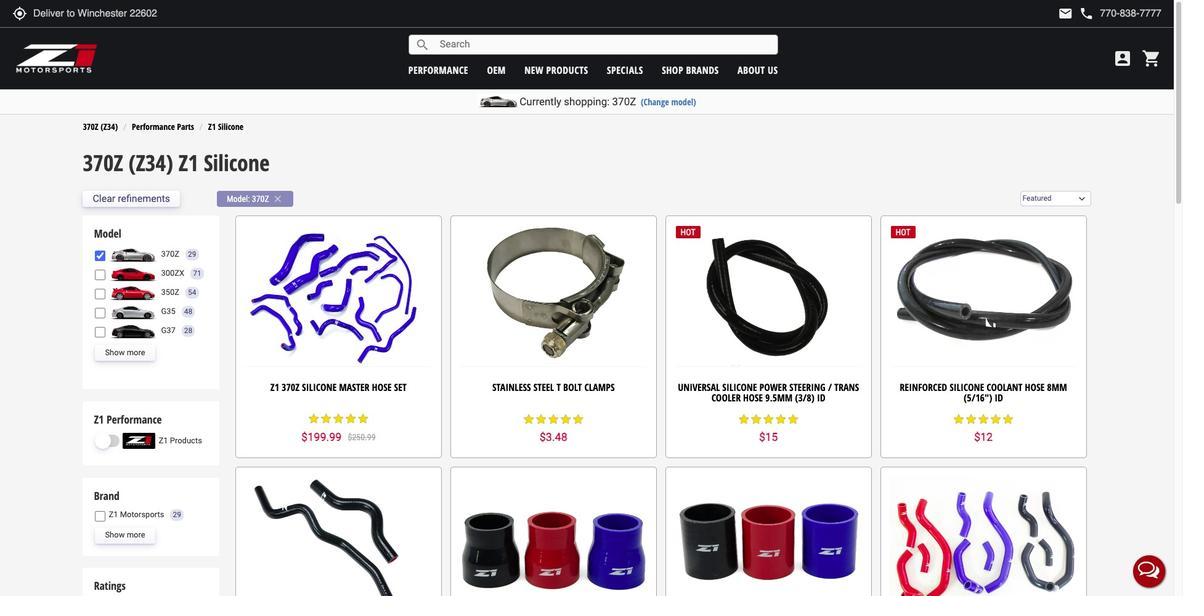 Task type: describe. For each thing, give the bounding box(es) containing it.
universal
[[678, 381, 720, 394]]

9.5mm
[[766, 391, 793, 405]]

show more button for brand
[[95, 528, 155, 544]]

about
[[738, 63, 765, 77]]

show for model
[[105, 348, 125, 357]]

$250.99
[[348, 433, 376, 443]]

trans
[[835, 381, 859, 394]]

$12
[[974, 431, 993, 444]]

model
[[94, 226, 121, 241]]

(z34) for 370z (z34)
[[101, 121, 118, 132]]

bolt
[[563, 381, 582, 394]]

4 star from the left
[[345, 413, 357, 425]]

12 star from the left
[[750, 413, 763, 426]]

more for brand
[[127, 531, 145, 540]]

(5/16")
[[964, 391, 993, 405]]

universal silicone power steering / trans cooler hose 9.5mm (3/8) id
[[678, 381, 859, 405]]

steering
[[790, 381, 826, 394]]

g37
[[161, 326, 176, 335]]

stainless
[[492, 381, 531, 394]]

stainless steel t bolt clamps
[[492, 381, 615, 394]]

about us link
[[738, 63, 778, 77]]

refinements
[[118, 193, 170, 205]]

new products link
[[525, 63, 588, 77]]

z1 performance
[[94, 412, 162, 427]]

Search search field
[[430, 35, 778, 54]]

370z (z34) z1 silicone
[[83, 148, 270, 178]]

performance parts link
[[132, 121, 194, 132]]

g35
[[161, 307, 176, 316]]

0 horizontal spatial hose
[[372, 381, 392, 394]]

20 star from the left
[[1002, 413, 1015, 426]]

16 star from the left
[[953, 413, 965, 426]]

6 star from the left
[[523, 413, 535, 426]]

coolant
[[987, 381, 1023, 394]]

silicone for reinforced silicone coolant hose 8mm (5/16") id
[[950, 381, 985, 394]]

8 star from the left
[[547, 413, 560, 426]]

mail link
[[1059, 6, 1073, 21]]

8mm
[[1047, 381, 1067, 394]]

silicone left the master
[[302, 381, 337, 394]]

clear refinements button
[[83, 191, 180, 207]]

28
[[184, 326, 193, 335]]

clear
[[93, 193, 115, 205]]

performance link
[[408, 63, 469, 77]]

about us
[[738, 63, 778, 77]]

nissan 370z z34 2009 2010 2011 2012 2013 2014 2015 2016 2017 2018 2019 3.7l vq37vhr vhr nismo z1 motorsports image
[[109, 247, 158, 263]]

specials link
[[607, 63, 643, 77]]

shopping_cart link
[[1139, 49, 1162, 68]]

cooler
[[712, 391, 741, 405]]

shop
[[662, 63, 684, 77]]

370z (z34) link
[[83, 121, 118, 132]]

3 star from the left
[[332, 413, 345, 425]]

z1 motorsports logo image
[[15, 43, 98, 74]]

13 star from the left
[[763, 413, 775, 426]]

reinforced silicone coolant hose 8mm (5/16") id
[[900, 381, 1067, 405]]

15 star from the left
[[787, 413, 800, 426]]

brands
[[686, 63, 719, 77]]

close
[[272, 193, 283, 204]]

oem link
[[487, 63, 506, 77]]

account_box link
[[1110, 49, 1136, 68]]

shopping_cart
[[1142, 49, 1162, 68]]

(3/8)
[[795, 391, 815, 405]]

10 star from the left
[[572, 413, 584, 426]]

nissan 300zx z32 1990 1991 1992 1993 1994 1995 1996 vg30dett vg30de twin turbo non turbo z1 motorsports image
[[109, 266, 158, 282]]

show more for model
[[105, 348, 145, 357]]

z1 products
[[159, 436, 202, 446]]

z1 for z1 performance
[[94, 412, 104, 427]]

infiniti g35 coupe sedan v35 v36 skyline 2003 2004 2005 2006 2007 2008 3.5l vq35de revup rev up vq35hr z1 motorsports image
[[109, 304, 158, 320]]

show more button for model
[[95, 345, 155, 361]]

power
[[760, 381, 787, 394]]

star star star star star $3.48
[[523, 413, 584, 444]]

brand
[[94, 489, 120, 503]]

silicone for universal silicone power steering / trans cooler hose 9.5mm (3/8) id
[[723, 381, 757, 394]]

phone link
[[1079, 6, 1162, 21]]

motorsports
[[120, 510, 164, 519]]



Task type: vqa. For each thing, say whether or not it's contained in the screenshot.
"Reinforced"
yes



Task type: locate. For each thing, give the bounding box(es) containing it.
$3.48
[[540, 431, 568, 444]]

z1 silicone link
[[208, 121, 244, 132]]

2 id from the left
[[995, 391, 1003, 405]]

hose inside reinforced silicone coolant hose 8mm (5/16") id
[[1025, 381, 1045, 394]]

z1 silicone
[[208, 121, 244, 132]]

1 vertical spatial show
[[105, 531, 125, 540]]

0 vertical spatial show more
[[105, 348, 145, 357]]

silicone left the power
[[723, 381, 757, 394]]

master
[[339, 381, 370, 394]]

performance left parts
[[132, 121, 175, 132]]

show more button
[[95, 345, 155, 361], [95, 528, 155, 544]]

1 horizontal spatial hose
[[743, 391, 763, 405]]

clamps
[[585, 381, 615, 394]]

new products
[[525, 63, 588, 77]]

show down infiniti g37 coupe sedan convertible v36 cv36 hv36 skyline 2008 2009 2010 2011 2012 2013 3.7l vq37vhr z1 motorsports image
[[105, 348, 125, 357]]

z1 for z1 silicone
[[208, 121, 216, 132]]

products
[[546, 63, 588, 77]]

17 star from the left
[[965, 413, 978, 426]]

performance parts
[[132, 121, 194, 132]]

show more for brand
[[105, 531, 145, 540]]

hose left "9.5mm"
[[743, 391, 763, 405]]

(change model) link
[[641, 96, 696, 108]]

new
[[525, 63, 544, 77]]

silicone left coolant
[[950, 381, 985, 394]]

id
[[817, 391, 826, 405], [995, 391, 1003, 405]]

ratings
[[94, 579, 126, 594]]

more
[[127, 348, 145, 357], [127, 531, 145, 540]]

1 vertical spatial show more
[[105, 531, 145, 540]]

id inside universal silicone power steering / trans cooler hose 9.5mm (3/8) id
[[817, 391, 826, 405]]

300zx
[[161, 269, 184, 278]]

48
[[184, 307, 193, 316]]

$199.99
[[301, 431, 342, 444]]

set
[[394, 381, 407, 394]]

370z
[[612, 96, 636, 108], [83, 121, 99, 132], [83, 148, 123, 178], [252, 194, 269, 204], [161, 250, 179, 259], [282, 381, 300, 394]]

1 show more from the top
[[105, 348, 145, 357]]

2 show more from the top
[[105, 531, 145, 540]]

more for model
[[127, 348, 145, 357]]

star star star star star $15
[[738, 413, 800, 444]]

silicone
[[218, 121, 244, 132], [204, 148, 270, 178], [302, 381, 337, 394], [723, 381, 757, 394], [950, 381, 985, 394]]

/
[[828, 381, 832, 394]]

(change
[[641, 96, 669, 108]]

nissan 350z z33 2003 2004 2005 2006 2007 2008 2009 vq35de 3.5l revup rev up vq35hr nismo z1 motorsports image
[[109, 285, 158, 301]]

71
[[193, 269, 201, 278]]

0 horizontal spatial 29
[[173, 511, 181, 519]]

z1
[[208, 121, 216, 132], [179, 148, 198, 178], [270, 381, 279, 394], [94, 412, 104, 427], [159, 436, 168, 446], [109, 510, 118, 519]]

5 star from the left
[[357, 413, 369, 425]]

0 vertical spatial more
[[127, 348, 145, 357]]

$15
[[759, 431, 778, 444]]

id left /
[[817, 391, 826, 405]]

account_box
[[1113, 49, 1133, 68]]

us
[[768, 63, 778, 77]]

1 star from the left
[[308, 413, 320, 425]]

shop brands
[[662, 63, 719, 77]]

infiniti g37 coupe sedan convertible v36 cv36 hv36 skyline 2008 2009 2010 2011 2012 2013 3.7l vq37vhr z1 motorsports image
[[109, 323, 158, 339]]

z1 370z silicone master hose set
[[270, 381, 407, 394]]

(z34)
[[101, 121, 118, 132], [129, 148, 173, 178]]

1 vertical spatial show more button
[[95, 528, 155, 544]]

None checkbox
[[95, 270, 106, 280], [95, 289, 106, 299], [95, 327, 106, 338], [95, 270, 106, 280], [95, 289, 106, 299], [95, 327, 106, 338]]

more down z1 motorsports
[[127, 531, 145, 540]]

search
[[415, 37, 430, 52]]

1 horizontal spatial id
[[995, 391, 1003, 405]]

silicone for z1 silicone
[[218, 121, 244, 132]]

14 star from the left
[[775, 413, 787, 426]]

shopping:
[[564, 96, 610, 108]]

silicone inside reinforced silicone coolant hose 8mm (5/16") id
[[950, 381, 985, 394]]

show more down infiniti g37 coupe sedan convertible v36 cv36 hv36 skyline 2008 2009 2010 2011 2012 2013 3.7l vq37vhr z1 motorsports image
[[105, 348, 145, 357]]

9 star from the left
[[560, 413, 572, 426]]

show more down z1 motorsports
[[105, 531, 145, 540]]

model)
[[672, 96, 696, 108]]

oem
[[487, 63, 506, 77]]

2 show more button from the top
[[95, 528, 155, 544]]

z1 for z1 motorsports
[[109, 510, 118, 519]]

1 horizontal spatial (z34)
[[129, 148, 173, 178]]

11 star from the left
[[738, 413, 750, 426]]

29 right motorsports
[[173, 511, 181, 519]]

show more button down infiniti g37 coupe sedan convertible v36 cv36 hv36 skyline 2008 2009 2010 2011 2012 2013 3.7l vq37vhr z1 motorsports image
[[95, 345, 155, 361]]

show
[[105, 348, 125, 357], [105, 531, 125, 540]]

t
[[557, 381, 561, 394]]

350z
[[161, 288, 179, 297]]

1 show from the top
[[105, 348, 125, 357]]

2 star from the left
[[320, 413, 332, 425]]

370z inside "model: 370z close"
[[252, 194, 269, 204]]

more down infiniti g37 coupe sedan convertible v36 cv36 hv36 skyline 2008 2009 2010 2011 2012 2013 3.7l vq37vhr z1 motorsports image
[[127, 348, 145, 357]]

(z34) left the performance parts
[[101, 121, 118, 132]]

z1 for z1 products
[[159, 436, 168, 446]]

star star star star star $12
[[953, 413, 1015, 444]]

performance up z1 products
[[107, 412, 162, 427]]

phone
[[1079, 6, 1094, 21]]

shop brands link
[[662, 63, 719, 77]]

1 vertical spatial (z34)
[[129, 148, 173, 178]]

mail
[[1059, 6, 1073, 21]]

1 show more button from the top
[[95, 345, 155, 361]]

2 more from the top
[[127, 531, 145, 540]]

star
[[308, 413, 320, 425], [320, 413, 332, 425], [332, 413, 345, 425], [345, 413, 357, 425], [357, 413, 369, 425], [523, 413, 535, 426], [535, 413, 547, 426], [547, 413, 560, 426], [560, 413, 572, 426], [572, 413, 584, 426], [738, 413, 750, 426], [750, 413, 763, 426], [763, 413, 775, 426], [775, 413, 787, 426], [787, 413, 800, 426], [953, 413, 965, 426], [965, 413, 978, 426], [978, 413, 990, 426], [990, 413, 1002, 426], [1002, 413, 1015, 426]]

specials
[[607, 63, 643, 77]]

show for brand
[[105, 531, 125, 540]]

silicone inside universal silicone power steering / trans cooler hose 9.5mm (3/8) id
[[723, 381, 757, 394]]

7 star from the left
[[535, 413, 547, 426]]

currently shopping: 370z (change model)
[[520, 96, 696, 108]]

18 star from the left
[[978, 413, 990, 426]]

clear refinements
[[93, 193, 170, 205]]

hose inside universal silicone power steering / trans cooler hose 9.5mm (3/8) id
[[743, 391, 763, 405]]

steel
[[534, 381, 554, 394]]

0 horizontal spatial (z34)
[[101, 121, 118, 132]]

2 horizontal spatial hose
[[1025, 381, 1045, 394]]

1 vertical spatial more
[[127, 531, 145, 540]]

1 vertical spatial performance
[[107, 412, 162, 427]]

currently
[[520, 96, 562, 108]]

id right (5/16") at the right of the page
[[995, 391, 1003, 405]]

0 vertical spatial 29
[[188, 250, 196, 259]]

19 star from the left
[[990, 413, 1002, 426]]

mail phone
[[1059, 6, 1094, 21]]

hose
[[372, 381, 392, 394], [1025, 381, 1045, 394], [743, 391, 763, 405]]

54
[[188, 288, 196, 297]]

model: 370z close
[[227, 193, 283, 204]]

show more button down z1 motorsports
[[95, 528, 155, 544]]

0 horizontal spatial id
[[817, 391, 826, 405]]

1 horizontal spatial 29
[[188, 250, 196, 259]]

0 vertical spatial show
[[105, 348, 125, 357]]

None checkbox
[[95, 251, 106, 261], [95, 308, 106, 318], [95, 511, 106, 522], [95, 251, 106, 261], [95, 308, 106, 318], [95, 511, 106, 522]]

(z34) for 370z (z34) z1 silicone
[[129, 148, 173, 178]]

2 show from the top
[[105, 531, 125, 540]]

reinforced
[[900, 381, 947, 394]]

id inside reinforced silicone coolant hose 8mm (5/16") id
[[995, 391, 1003, 405]]

370z (z34)
[[83, 121, 118, 132]]

products
[[170, 436, 202, 446]]

29 up 71
[[188, 250, 196, 259]]

1 more from the top
[[127, 348, 145, 357]]

star star star star star $199.99 $250.99
[[301, 413, 376, 444]]

performance
[[408, 63, 469, 77]]

1 vertical spatial 29
[[173, 511, 181, 519]]

parts
[[177, 121, 194, 132]]

performance
[[132, 121, 175, 132], [107, 412, 162, 427]]

(z34) up refinements
[[129, 148, 173, 178]]

1 id from the left
[[817, 391, 826, 405]]

my_location
[[12, 6, 27, 21]]

hose left set in the bottom of the page
[[372, 381, 392, 394]]

0 vertical spatial show more button
[[95, 345, 155, 361]]

hose left 8mm
[[1025, 381, 1045, 394]]

0 vertical spatial performance
[[132, 121, 175, 132]]

z1 for z1 370z silicone master hose set
[[270, 381, 279, 394]]

z1 motorsports
[[109, 510, 164, 519]]

0 vertical spatial (z34)
[[101, 121, 118, 132]]

silicone right parts
[[218, 121, 244, 132]]

model:
[[227, 194, 250, 204]]

silicone up model:
[[204, 148, 270, 178]]

show down z1 motorsports
[[105, 531, 125, 540]]



